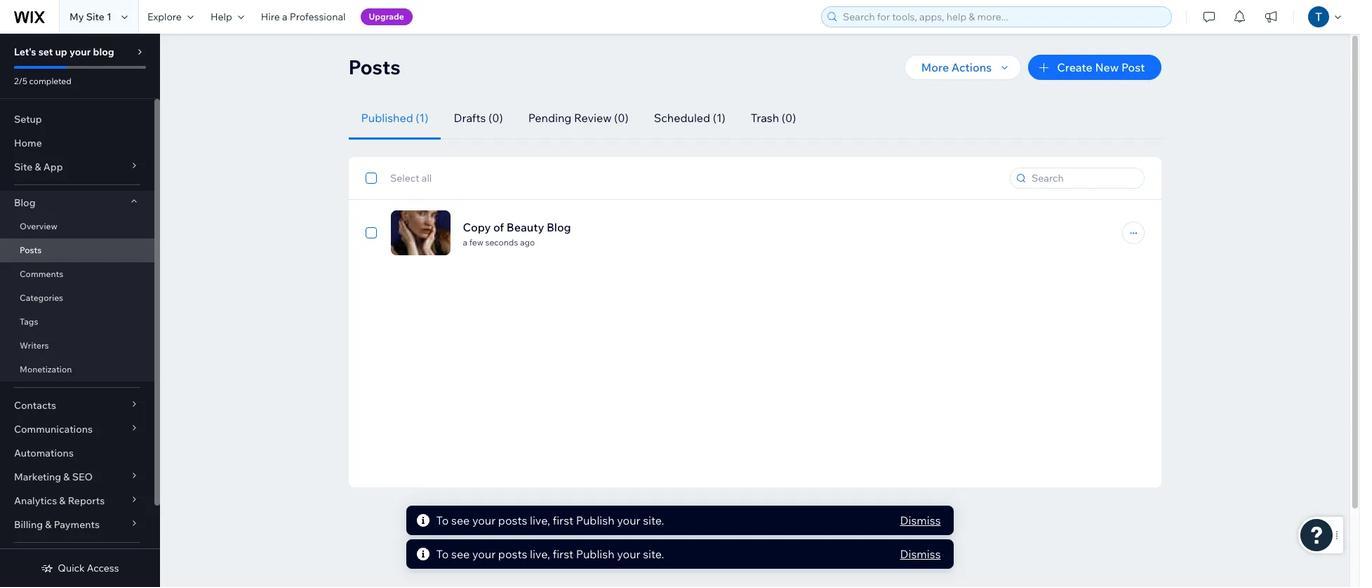 Task type: describe. For each thing, give the bounding box(es) containing it.
posts inside sidebar element
[[20, 245, 42, 255]]

payments
[[54, 519, 100, 531]]

create new post button
[[1028, 55, 1161, 80]]

home
[[14, 137, 42, 149]]

upgrade
[[369, 11, 404, 22]]

writers link
[[0, 334, 154, 358]]

contacts
[[14, 399, 56, 412]]

quick access button
[[41, 562, 119, 575]]

hire a professional link
[[252, 0, 354, 34]]

scheduled (1)
[[654, 111, 725, 125]]

copy
[[463, 220, 491, 234]]

trash
[[751, 111, 779, 125]]

categories
[[20, 293, 63, 303]]

few
[[469, 237, 483, 247]]

tab list containing published (1)
[[348, 97, 1144, 140]]

1 alert from the top
[[406, 506, 954, 535]]

monetization
[[20, 364, 72, 375]]

tags
[[20, 316, 38, 327]]

select all
[[390, 172, 431, 185]]

pending
[[528, 111, 572, 125]]

billing & payments
[[14, 519, 100, 531]]

billing
[[14, 519, 43, 531]]

tags link
[[0, 310, 154, 334]]

to see your posts live, first publish your site. for first dismiss button from the bottom of the page
[[436, 547, 665, 561]]

drafts (0)
[[454, 111, 503, 125]]

analytics
[[14, 495, 57, 507]]

help button
[[202, 0, 252, 34]]

analytics & reports
[[14, 495, 105, 507]]

seo
[[72, 471, 93, 484]]

(1) for scheduled (1)
[[713, 111, 725, 125]]

access
[[87, 562, 119, 575]]

ago
[[520, 237, 535, 247]]

seconds
[[485, 237, 518, 247]]

copy of beauty blog a few seconds ago
[[463, 220, 571, 247]]

marketing
[[14, 471, 61, 484]]

see for first dismiss button from the top
[[452, 514, 470, 528]]

upgrade button
[[360, 8, 412, 25]]

dismiss for first dismiss button from the bottom of the page
[[900, 547, 941, 561]]

publish for first dismiss button from the bottom of the page
[[576, 547, 615, 561]]

beauty
[[507, 220, 544, 234]]

setup
[[14, 113, 42, 126]]

1
[[107, 11, 112, 23]]

categories link
[[0, 286, 154, 310]]

blog inside the copy of beauty blog a few seconds ago
[[547, 220, 571, 234]]

hire
[[261, 11, 280, 23]]

hire a professional
[[261, 11, 346, 23]]

scheduled
[[654, 111, 710, 125]]

sidebar element
[[0, 34, 160, 587]]

to see your posts live, first publish your site. for first dismiss button from the top
[[436, 514, 665, 528]]

posts for first dismiss button from the bottom of the page
[[499, 547, 528, 561]]

trash (0)
[[751, 111, 796, 125]]

app
[[43, 161, 63, 173]]

let's set up your blog
[[14, 46, 114, 58]]

overview link
[[0, 215, 154, 239]]

publish for first dismiss button from the top
[[576, 514, 615, 528]]

professional
[[290, 11, 346, 23]]

blog
[[93, 46, 114, 58]]

set
[[38, 46, 53, 58]]

Select all checkbox
[[365, 170, 431, 187]]

2 alert from the top
[[406, 540, 954, 569]]

& for marketing
[[63, 471, 70, 484]]

pending review (0) button
[[516, 97, 641, 140]]

writers
[[20, 340, 49, 351]]

Search for tools, apps, help & more... field
[[839, 7, 1167, 27]]

blog inside dropdown button
[[14, 196, 35, 209]]

site & app
[[14, 161, 63, 173]]

overview
[[20, 221, 57, 232]]

explore
[[147, 11, 182, 23]]

more
[[921, 60, 949, 74]]

my site 1
[[69, 11, 112, 23]]

(1) for published (1)
[[416, 111, 428, 125]]

actions
[[951, 60, 992, 74]]

marketing & seo
[[14, 471, 93, 484]]

pending review (0)
[[528, 111, 629, 125]]

select
[[390, 172, 419, 185]]

communications button
[[0, 418, 154, 441]]



Task type: vqa. For each thing, say whether or not it's contained in the screenshot.
the topmost Add
no



Task type: locate. For each thing, give the bounding box(es) containing it.
2 publish from the top
[[576, 547, 615, 561]]

a
[[282, 11, 287, 23], [463, 237, 467, 247]]

0 vertical spatial blog
[[14, 196, 35, 209]]

(0) right the drafts
[[488, 111, 503, 125]]

site. for first dismiss button from the top
[[643, 514, 665, 528]]

up
[[55, 46, 67, 58]]

1 posts from the top
[[499, 514, 528, 528]]

1 vertical spatial dismiss button
[[900, 546, 941, 563]]

0 vertical spatial site.
[[643, 514, 665, 528]]

site.
[[643, 514, 665, 528], [643, 547, 665, 561]]

(1) right published
[[416, 111, 428, 125]]

automations
[[14, 447, 74, 460]]

0 vertical spatial to see your posts live, first publish your site.
[[436, 514, 665, 528]]

site left 1
[[86, 11, 104, 23]]

your
[[69, 46, 91, 58], [473, 514, 496, 528], [617, 514, 641, 528], [473, 547, 496, 561], [617, 547, 641, 561]]

blog up overview
[[14, 196, 35, 209]]

1 vertical spatial site.
[[643, 547, 665, 561]]

(0) right 'review'
[[614, 111, 629, 125]]

0 horizontal spatial blog
[[14, 196, 35, 209]]

0 vertical spatial site
[[86, 11, 104, 23]]

2 see from the top
[[452, 547, 470, 561]]

tab list
[[348, 97, 1144, 140]]

communications
[[14, 423, 93, 436]]

Search field
[[1027, 168, 1139, 188]]

posts
[[499, 514, 528, 528], [499, 547, 528, 561]]

1 vertical spatial to
[[436, 547, 449, 561]]

0 vertical spatial first
[[553, 514, 574, 528]]

(1) right scheduled
[[713, 111, 725, 125]]

let's
[[14, 46, 36, 58]]

see for first dismiss button from the bottom of the page
[[452, 547, 470, 561]]

1 vertical spatial alert
[[406, 540, 954, 569]]

scheduled (1) button
[[641, 97, 738, 140]]

(0) inside the drafts (0) button
[[488, 111, 503, 125]]

more actions
[[921, 60, 992, 74]]

home link
[[0, 131, 154, 155]]

new
[[1095, 60, 1119, 74]]

1 horizontal spatial blog
[[547, 220, 571, 234]]

1 vertical spatial first
[[553, 547, 574, 561]]

2 dismiss button from the top
[[900, 546, 941, 563]]

to see your posts live, first publish your site.
[[436, 514, 665, 528], [436, 547, 665, 561]]

site down home
[[14, 161, 32, 173]]

(0) inside trash (0) button
[[782, 111, 796, 125]]

1 vertical spatial blog
[[547, 220, 571, 234]]

& right billing
[[45, 519, 52, 531]]

1 horizontal spatial (1)
[[713, 111, 725, 125]]

posts for first dismiss button from the top
[[499, 514, 528, 528]]

site inside dropdown button
[[14, 161, 32, 173]]

0 horizontal spatial posts
[[20, 245, 42, 255]]

2 first from the top
[[553, 547, 574, 561]]

first for first dismiss button from the bottom of the page
[[553, 547, 574, 561]]

drafts (0) button
[[441, 97, 516, 140]]

my
[[69, 11, 84, 23]]

posts link
[[0, 239, 154, 262]]

publish
[[576, 514, 615, 528], [576, 547, 615, 561]]

(0) right the trash
[[782, 111, 796, 125]]

1 horizontal spatial a
[[463, 237, 467, 247]]

quick
[[58, 562, 85, 575]]

0 horizontal spatial (1)
[[416, 111, 428, 125]]

blog
[[14, 196, 35, 209], [547, 220, 571, 234]]

1 vertical spatial posts
[[20, 245, 42, 255]]

live,
[[530, 514, 550, 528], [530, 547, 550, 561]]

alert
[[406, 506, 954, 535], [406, 540, 954, 569]]

1 horizontal spatial posts
[[348, 55, 401, 79]]

1 live, from the top
[[530, 514, 550, 528]]

reports
[[68, 495, 105, 507]]

0 vertical spatial posts
[[348, 55, 401, 79]]

completed
[[29, 76, 71, 86]]

dismiss for first dismiss button from the top
[[900, 514, 941, 528]]

help
[[210, 11, 232, 23]]

more actions button
[[904, 55, 1021, 80]]

drafts
[[454, 111, 486, 125]]

0 vertical spatial alert
[[406, 506, 954, 535]]

(0) inside pending review (0) button
[[614, 111, 629, 125]]

1 vertical spatial to see your posts live, first publish your site.
[[436, 547, 665, 561]]

your inside sidebar element
[[69, 46, 91, 58]]

0 vertical spatial a
[[282, 11, 287, 23]]

2 to from the top
[[436, 547, 449, 561]]

0 vertical spatial dismiss button
[[900, 512, 941, 529]]

1 vertical spatial live,
[[530, 547, 550, 561]]

(1)
[[416, 111, 428, 125], [713, 111, 725, 125]]

& for billing
[[45, 519, 52, 531]]

create new post
[[1057, 60, 1145, 74]]

2/5 completed
[[14, 76, 71, 86]]

blog right beauty
[[547, 220, 571, 234]]

blog button
[[0, 191, 154, 215]]

comments link
[[0, 262, 154, 286]]

published
[[361, 111, 413, 125]]

(0) for drafts (0)
[[488, 111, 503, 125]]

site. for first dismiss button from the bottom of the page
[[643, 547, 665, 561]]

1 vertical spatial see
[[452, 547, 470, 561]]

posts
[[348, 55, 401, 79], [20, 245, 42, 255]]

0 vertical spatial see
[[452, 514, 470, 528]]

0 horizontal spatial site
[[14, 161, 32, 173]]

2 horizontal spatial (0)
[[782, 111, 796, 125]]

comments
[[20, 269, 63, 279]]

None checkbox
[[365, 225, 376, 241]]

see
[[452, 514, 470, 528], [452, 547, 470, 561]]

1 publish from the top
[[576, 514, 615, 528]]

posts down overview
[[20, 245, 42, 255]]

1 site. from the top
[[643, 514, 665, 528]]

live, for first dismiss button from the top
[[530, 514, 550, 528]]

posts down upgrade button
[[348, 55, 401, 79]]

2 (1) from the left
[[713, 111, 725, 125]]

dismiss
[[900, 514, 941, 528], [900, 547, 941, 561]]

monetization link
[[0, 358, 154, 382]]

2/5
[[14, 76, 27, 86]]

1 see from the top
[[452, 514, 470, 528]]

2 live, from the top
[[530, 547, 550, 561]]

1 vertical spatial a
[[463, 237, 467, 247]]

& left "app"
[[35, 161, 41, 173]]

2 site. from the top
[[643, 547, 665, 561]]

site & app button
[[0, 155, 154, 179]]

0 horizontal spatial (0)
[[488, 111, 503, 125]]

dismiss button
[[900, 512, 941, 529], [900, 546, 941, 563]]

1 horizontal spatial (0)
[[614, 111, 629, 125]]

quick access
[[58, 562, 119, 575]]

2 (0) from the left
[[614, 111, 629, 125]]

all
[[421, 172, 431, 185]]

marketing & seo button
[[0, 465, 154, 489]]

1 first from the top
[[553, 514, 574, 528]]

& left "seo"
[[63, 471, 70, 484]]

& for site
[[35, 161, 41, 173]]

billing & payments button
[[0, 513, 154, 537]]

0 vertical spatial posts
[[499, 514, 528, 528]]

1 (0) from the left
[[488, 111, 503, 125]]

0 vertical spatial to
[[436, 514, 449, 528]]

contacts button
[[0, 394, 154, 418]]

1 vertical spatial publish
[[576, 547, 615, 561]]

3 (0) from the left
[[782, 111, 796, 125]]

of
[[493, 220, 504, 234]]

0 vertical spatial publish
[[576, 514, 615, 528]]

a left few
[[463, 237, 467, 247]]

2 dismiss from the top
[[900, 547, 941, 561]]

1 horizontal spatial site
[[86, 11, 104, 23]]

live, for first dismiss button from the bottom of the page
[[530, 547, 550, 561]]

post
[[1121, 60, 1145, 74]]

published (1) button
[[348, 97, 441, 140]]

1 dismiss from the top
[[900, 514, 941, 528]]

create
[[1057, 60, 1093, 74]]

1 vertical spatial posts
[[499, 547, 528, 561]]

a inside the copy of beauty blog a few seconds ago
[[463, 237, 467, 247]]

1 vertical spatial dismiss
[[900, 547, 941, 561]]

analytics & reports button
[[0, 489, 154, 513]]

1 to from the top
[[436, 514, 449, 528]]

0 horizontal spatial a
[[282, 11, 287, 23]]

first for first dismiss button from the top
[[553, 514, 574, 528]]

published (1)
[[361, 111, 428, 125]]

1 dismiss button from the top
[[900, 512, 941, 529]]

2 to see your posts live, first publish your site. from the top
[[436, 547, 665, 561]]

1 vertical spatial site
[[14, 161, 32, 173]]

to for first dismiss button from the bottom of the page
[[436, 547, 449, 561]]

(0)
[[488, 111, 503, 125], [614, 111, 629, 125], [782, 111, 796, 125]]

1 to see your posts live, first publish your site. from the top
[[436, 514, 665, 528]]

(0) for trash (0)
[[782, 111, 796, 125]]

0 vertical spatial dismiss
[[900, 514, 941, 528]]

site
[[86, 11, 104, 23], [14, 161, 32, 173]]

2 posts from the top
[[499, 547, 528, 561]]

trash (0) button
[[738, 97, 809, 140]]

automations link
[[0, 441, 154, 465]]

to for first dismiss button from the top
[[436, 514, 449, 528]]

setup link
[[0, 107, 154, 131]]

& for analytics
[[59, 495, 66, 507]]

& left reports
[[59, 495, 66, 507]]

review
[[574, 111, 612, 125]]

1 (1) from the left
[[416, 111, 428, 125]]

0 vertical spatial live,
[[530, 514, 550, 528]]

a right 'hire'
[[282, 11, 287, 23]]

to
[[436, 514, 449, 528], [436, 547, 449, 561]]



